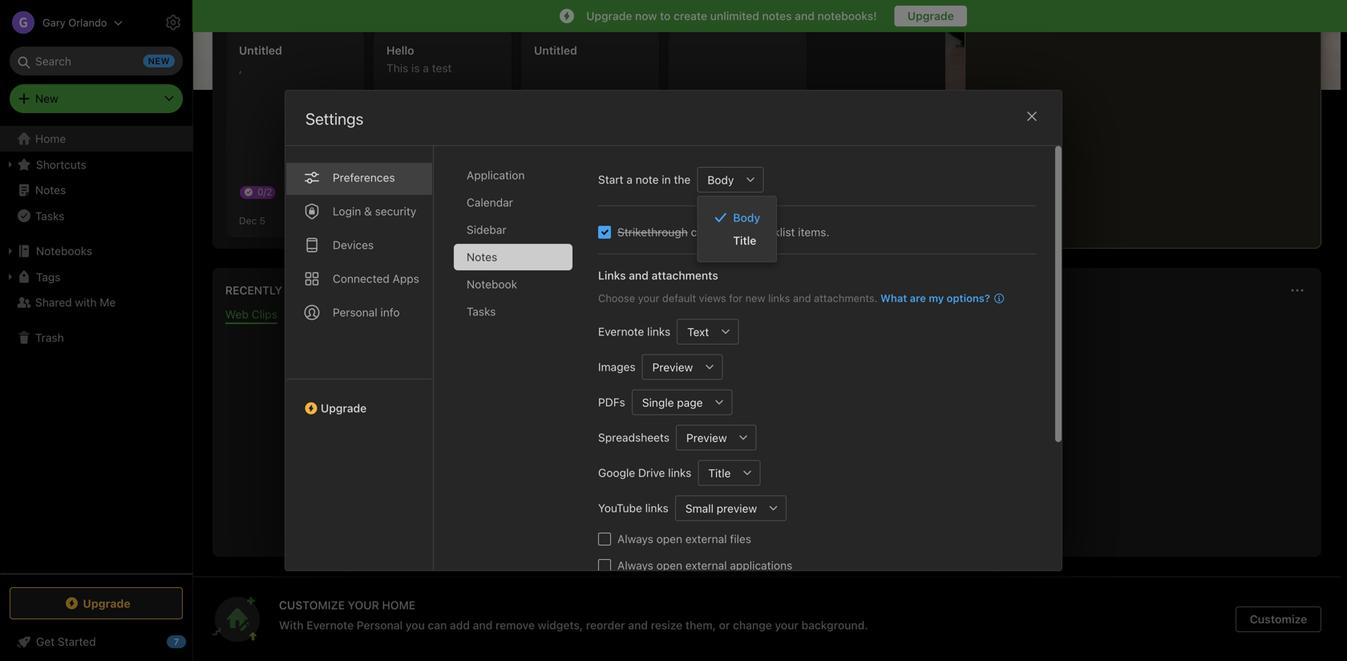 Task type: describe. For each thing, give the bounding box(es) containing it.
title inside button
[[709, 466, 731, 480]]

login
[[333, 205, 361, 218]]

clip
[[716, 479, 740, 494]]

title link
[[698, 229, 777, 252]]

trash link
[[0, 325, 192, 351]]

tasks tab
[[454, 298, 573, 325]]

afternoon,
[[255, 48, 327, 67]]

13,
[[1170, 52, 1183, 63]]

Choose default view option for PDFs field
[[632, 389, 733, 415]]

and right the notes
[[795, 9, 815, 22]]

Search text field
[[21, 47, 172, 75]]

new button
[[10, 84, 183, 113]]

create
[[693, 146, 730, 161]]

untitled button
[[521, 30, 659, 237]]

evernote inside customize your home with evernote personal you can add and remove widgets, reorder and resize them, or change your background.
[[307, 619, 354, 632]]

home link
[[0, 126, 193, 152]]

shared
[[35, 296, 72, 309]]

clips
[[252, 308, 278, 321]]

web
[[743, 479, 768, 494]]

recently captured button
[[222, 281, 346, 300]]

december
[[1115, 52, 1167, 63]]

shortcuts button
[[0, 152, 192, 177]]

always for always open external applications
[[618, 559, 654, 572]]

your
[[348, 598, 379, 612]]

audio
[[432, 308, 461, 321]]

applications
[[730, 559, 793, 572]]

completed
[[691, 225, 746, 239]]

unlimited
[[711, 9, 760, 22]]

notes tab
[[454, 244, 573, 270]]

1 vertical spatial upgrade button
[[10, 587, 183, 619]]

settings image
[[164, 13, 183, 32]]

Choose default view option for Spreadsheets field
[[676, 425, 757, 450]]

this
[[387, 61, 409, 75]]

connected
[[333, 272, 390, 285]]

checklist
[[749, 225, 795, 239]]

Always open external applications checkbox
[[598, 559, 611, 572]]

wednesday, december 13, 2023
[[1050, 52, 1209, 63]]

links right for
[[769, 292, 791, 304]]

single page
[[642, 396, 703, 409]]

preview for spreadsheets
[[687, 431, 727, 444]]

links down drive
[[646, 501, 669, 515]]

open for always open external files
[[657, 532, 683, 546]]

remove
[[496, 619, 535, 632]]

Start writing… text field
[[979, 1, 1321, 235]]

shared with me
[[35, 296, 116, 309]]

strikethrough
[[618, 225, 688, 239]]

notebook
[[467, 278, 518, 291]]

0 vertical spatial personal
[[333, 306, 378, 319]]

Choose default view option for Google Drive links field
[[698, 460, 761, 486]]

or
[[719, 619, 730, 632]]

emails
[[481, 308, 514, 321]]

can
[[428, 619, 447, 632]]

clip web content button
[[703, 473, 832, 501]]

youtube
[[598, 501, 643, 515]]

choose your default views for new links and attachments.
[[598, 292, 878, 304]]

evernote links
[[598, 325, 671, 338]]

single page button
[[632, 389, 707, 415]]

images tab
[[297, 308, 334, 324]]

application tab
[[454, 162, 573, 189]]

hello
[[387, 44, 414, 57]]

&
[[364, 205, 372, 218]]

notes inside tab
[[467, 250, 498, 264]]

always open external applications
[[618, 559, 793, 572]]

notebooks link
[[0, 238, 192, 264]]

note for a
[[636, 173, 659, 186]]

your inside customize your home with evernote personal you can add and remove widgets, reorder and resize them, or change your background.
[[775, 619, 799, 632]]

items.
[[798, 225, 830, 239]]

title inside dropdown list menu
[[733, 234, 757, 247]]

views
[[699, 292, 727, 304]]

tab list for application
[[286, 146, 434, 570]]

Start a new note in the body or title. field
[[697, 167, 764, 193]]

always for always open external files
[[618, 532, 654, 546]]

google drive links
[[598, 466, 692, 479]]

home
[[382, 598, 416, 612]]

devices
[[333, 238, 374, 252]]

tasks inside button
[[35, 209, 65, 222]]

and right links
[[629, 269, 649, 282]]

personal inside customize your home with evernote personal you can add and remove widgets, reorder and resize them, or change your background.
[[357, 619, 403, 632]]

a inside hello this is a test
[[423, 61, 429, 75]]

recently
[[225, 284, 282, 297]]

default
[[663, 292, 696, 304]]

apps
[[393, 272, 419, 285]]

with
[[279, 619, 304, 632]]

dec
[[239, 215, 257, 226]]

spreadsheets
[[598, 431, 670, 444]]

1 horizontal spatial evernote
[[598, 325, 644, 338]]

options?
[[947, 292, 991, 304]]

small
[[686, 502, 714, 515]]

wednesday,
[[1050, 52, 1112, 63]]

1 vertical spatial test
[[424, 191, 441, 203]]

start a note in the
[[598, 173, 691, 186]]

the for in
[[674, 173, 691, 186]]

Choose default view option for Images field
[[642, 354, 723, 380]]

preview for images
[[653, 360, 693, 374]]

are
[[910, 292, 926, 304]]

add
[[450, 619, 470, 632]]

documents tab
[[353, 308, 413, 324]]

2023
[[1185, 52, 1209, 63]]

notebook tab
[[454, 271, 573, 298]]

widgets,
[[538, 619, 583, 632]]

tasks inside tab
[[467, 305, 496, 318]]

save useful information from the web.
[[657, 445, 877, 460]]

tag
[[395, 191, 409, 203]]

audio tab
[[432, 308, 461, 324]]

info
[[381, 306, 400, 319]]

external for files
[[686, 532, 727, 546]]

open for always open external applications
[[657, 559, 683, 572]]

1 vertical spatial new
[[746, 292, 766, 304]]

to
[[660, 9, 671, 22]]

and left resize
[[628, 619, 648, 632]]

attachments.
[[814, 292, 878, 304]]

choose
[[598, 292, 635, 304]]

pdfs
[[598, 396, 626, 409]]

tab list containing web clips
[[216, 308, 1319, 324]]

useful
[[689, 445, 724, 460]]



Task type: vqa. For each thing, say whether or not it's contained in the screenshot.
cell
no



Task type: locate. For each thing, give the bounding box(es) containing it.
0 vertical spatial upgrade button
[[286, 379, 433, 421]]

untitled for untitled ,
[[239, 44, 282, 57]]

untitled for untitled
[[534, 44, 578, 57]]

notebooks
[[36, 244, 92, 258]]

you
[[406, 619, 425, 632]]

upgrade button inside tab list
[[286, 379, 433, 421]]

0 vertical spatial the
[[674, 173, 691, 186]]

external down always open external files
[[686, 559, 727, 572]]

1 vertical spatial body
[[733, 211, 761, 224]]

create
[[674, 9, 708, 22]]

1 vertical spatial always
[[618, 559, 654, 572]]

tab list
[[286, 146, 434, 570], [454, 162, 586, 570], [216, 308, 1319, 324]]

1 external from the top
[[686, 532, 727, 546]]

1 vertical spatial note
[[636, 173, 659, 186]]

shared with me link
[[0, 290, 192, 315]]

0 vertical spatial images
[[297, 308, 334, 321]]

body button
[[697, 167, 738, 193]]

0 vertical spatial open
[[657, 532, 683, 546]]

tasks up notebooks
[[35, 209, 65, 222]]

your down links and attachments on the top of the page
[[638, 292, 660, 304]]

start
[[598, 173, 624, 186]]

new inside create new note button
[[733, 146, 756, 161]]

1 horizontal spatial your
[[775, 619, 799, 632]]

security
[[375, 205, 417, 218]]

0 horizontal spatial a
[[423, 61, 429, 75]]

0 horizontal spatial title
[[709, 466, 731, 480]]

body down create
[[708, 173, 734, 186]]

images up pdfs
[[598, 360, 636, 373]]

preview inside "field"
[[687, 431, 727, 444]]

google
[[598, 466, 636, 479]]

test right tag
[[424, 191, 441, 203]]

1 horizontal spatial upgrade button
[[286, 379, 433, 421]]

images inside tab list
[[297, 308, 334, 321]]

preview up "useful" at the right of the page
[[687, 431, 727, 444]]

evernote
[[598, 325, 644, 338], [307, 619, 354, 632]]

0/2
[[258, 186, 272, 197]]

1 vertical spatial a
[[627, 173, 633, 186]]

and right the add
[[473, 619, 493, 632]]

new right for
[[746, 292, 766, 304]]

preview button up title button
[[676, 425, 731, 450]]

images down captured
[[297, 308, 334, 321]]

0 vertical spatial preview button
[[642, 354, 697, 380]]

note up body field
[[759, 146, 783, 161]]

1 vertical spatial images
[[598, 360, 636, 373]]

None search field
[[21, 47, 172, 75]]

0 vertical spatial your
[[638, 292, 660, 304]]

emails tab
[[481, 308, 514, 324]]

note left in
[[636, 173, 659, 186]]

customize
[[1263, 51, 1316, 63], [1251, 613, 1308, 626]]

test right is
[[432, 61, 452, 75]]

personal info
[[333, 306, 400, 319]]

shortcuts
[[36, 158, 86, 171]]

Choose default view option for Evernote links field
[[677, 319, 739, 345]]

youtube links
[[598, 501, 669, 515]]

Always open external files checkbox
[[598, 533, 611, 546]]

evernote down customize
[[307, 619, 354, 632]]

1 vertical spatial customize button
[[1236, 607, 1322, 632]]

1 horizontal spatial title
[[733, 234, 757, 247]]

tasks
[[35, 209, 65, 222], [467, 305, 496, 318]]

now
[[635, 9, 657, 22]]

1 open from the top
[[657, 532, 683, 546]]

hello this is a test
[[387, 44, 452, 75]]

customize button
[[1235, 45, 1322, 71], [1236, 607, 1322, 632]]

0 vertical spatial preview
[[653, 360, 693, 374]]

reorder
[[586, 619, 626, 632]]

them,
[[686, 619, 716, 632]]

tree
[[0, 126, 193, 573]]

login & security
[[333, 205, 417, 218]]

preview up single page
[[653, 360, 693, 374]]

body up title link
[[733, 211, 761, 224]]

1 vertical spatial preview
[[687, 431, 727, 444]]

web clips
[[225, 308, 278, 321]]

5
[[260, 215, 266, 226]]

open down always open external files
[[657, 559, 683, 572]]

settings
[[306, 109, 364, 128]]

body
[[708, 173, 734, 186], [733, 211, 761, 224]]

1 horizontal spatial tasks
[[467, 305, 496, 318]]

the for from
[[828, 445, 846, 460]]

note inside button
[[759, 146, 783, 161]]

always right always open external files checkbox
[[618, 532, 654, 546]]

1 vertical spatial open
[[657, 559, 683, 572]]

links
[[598, 269, 626, 282]]

external for applications
[[686, 559, 727, 572]]

tab list for start a note in the
[[454, 162, 586, 570]]

0 vertical spatial evernote
[[598, 325, 644, 338]]

web clips tab
[[225, 308, 278, 324]]

clip web content
[[716, 479, 818, 494]]

information
[[728, 445, 794, 460]]

tasks button
[[0, 203, 192, 229]]

recently captured
[[225, 284, 346, 297]]

your
[[638, 292, 660, 304], [775, 619, 799, 632]]

tags
[[36, 270, 61, 283]]

notebooks!
[[818, 9, 877, 22]]

preview button up single page button
[[642, 354, 697, 380]]

drive
[[639, 466, 665, 479]]

0 horizontal spatial untitled
[[239, 44, 282, 57]]

with
[[75, 296, 97, 309]]

files
[[730, 532, 752, 546]]

1 vertical spatial notes
[[467, 250, 498, 264]]

2 untitled from the left
[[534, 44, 578, 57]]

expand notebooks image
[[4, 245, 17, 258]]

0 horizontal spatial notes
[[35, 183, 66, 197]]

application
[[467, 168, 525, 182]]

for
[[729, 292, 743, 304]]

preview button for images
[[642, 354, 697, 380]]

open up always open external applications
[[657, 532, 683, 546]]

tab list containing preferences
[[286, 146, 434, 570]]

0 horizontal spatial the
[[674, 173, 691, 186]]

1 horizontal spatial notes
[[467, 250, 498, 264]]

upgrade button
[[895, 6, 967, 26]]

1 horizontal spatial untitled
[[534, 44, 578, 57]]

0 horizontal spatial upgrade button
[[10, 587, 183, 619]]

personal down connected
[[333, 306, 378, 319]]

untitled ,
[[239, 44, 282, 75]]

1 vertical spatial title
[[709, 466, 731, 480]]

title
[[733, 234, 757, 247], [709, 466, 731, 480]]

1 horizontal spatial note
[[759, 146, 783, 161]]

1 horizontal spatial the
[[828, 445, 846, 460]]

links left text button
[[648, 325, 671, 338]]

0 vertical spatial customize button
[[1235, 45, 1322, 71]]

0 horizontal spatial note
[[636, 173, 659, 186]]

1 vertical spatial your
[[775, 619, 799, 632]]

notes down "sidebar" on the top of the page
[[467, 250, 498, 264]]

and left the attachments.
[[793, 292, 812, 304]]

0 vertical spatial always
[[618, 532, 654, 546]]

1 vertical spatial customize
[[1251, 613, 1308, 626]]

always open external files
[[618, 532, 752, 546]]

nov
[[387, 215, 405, 226]]

trash
[[35, 331, 64, 344]]

0 horizontal spatial tasks
[[35, 209, 65, 222]]

dropdown list menu
[[698, 206, 777, 252]]

body link
[[698, 206, 777, 229]]

your right change
[[775, 619, 799, 632]]

the right in
[[674, 173, 691, 186]]

dec 5
[[239, 215, 266, 226]]

0 vertical spatial tasks
[[35, 209, 65, 222]]

links down save at the bottom of the page
[[668, 466, 692, 479]]

notes down shortcuts
[[35, 183, 66, 197]]

test inside hello this is a test
[[432, 61, 452, 75]]

new up body field
[[733, 146, 756, 161]]

title button
[[698, 460, 735, 486]]

good afternoon, gary!
[[213, 48, 369, 67]]

untitled inside the untitled button
[[534, 44, 578, 57]]

body inside button
[[708, 173, 734, 186]]

upgrade inside button
[[908, 9, 955, 22]]

28
[[407, 215, 419, 226]]

sidebar tab
[[454, 217, 573, 243]]

0 vertical spatial a
[[423, 61, 429, 75]]

customize your home with evernote personal you can add and remove widgets, reorder and resize them, or change your background.
[[279, 598, 869, 632]]

attachments
[[652, 269, 719, 282]]

sidebar
[[467, 223, 507, 236]]

preview button for spreadsheets
[[676, 425, 731, 450]]

0 vertical spatial notes
[[35, 183, 66, 197]]

a
[[423, 61, 429, 75], [627, 173, 633, 186]]

1 vertical spatial tasks
[[467, 305, 496, 318]]

1 vertical spatial the
[[828, 445, 846, 460]]

1 vertical spatial personal
[[357, 619, 403, 632]]

1 untitled from the left
[[239, 44, 282, 57]]

0 horizontal spatial evernote
[[307, 619, 354, 632]]

preview button
[[642, 354, 697, 380], [676, 425, 731, 450]]

from
[[797, 445, 824, 460]]

tree containing home
[[0, 126, 193, 573]]

always right always open external applications checkbox
[[618, 559, 654, 572]]

the right 'from'
[[828, 445, 846, 460]]

create new note button
[[669, 30, 807, 237]]

title down "useful" at the right of the page
[[709, 466, 731, 480]]

0 vertical spatial test
[[432, 61, 452, 75]]

2 always from the top
[[618, 559, 654, 572]]

Select74653 checkbox
[[598, 226, 611, 239]]

page
[[677, 396, 703, 409]]

title down "body" link
[[733, 234, 757, 247]]

,
[[239, 61, 242, 75]]

evernote down choose
[[598, 325, 644, 338]]

notes inside tree
[[35, 183, 66, 197]]

tab list containing application
[[454, 162, 586, 570]]

2 external from the top
[[686, 559, 727, 572]]

preferences
[[333, 171, 395, 184]]

external up always open external applications
[[686, 532, 727, 546]]

note for new
[[759, 146, 783, 161]]

a right "start"
[[627, 173, 633, 186]]

0 horizontal spatial your
[[638, 292, 660, 304]]

1 horizontal spatial images
[[598, 360, 636, 373]]

calendar tab
[[454, 189, 573, 216]]

0 vertical spatial external
[[686, 532, 727, 546]]

1 vertical spatial external
[[686, 559, 727, 572]]

open
[[657, 532, 683, 546], [657, 559, 683, 572]]

web.
[[850, 445, 877, 460]]

0 vertical spatial note
[[759, 146, 783, 161]]

close image
[[1023, 107, 1042, 126]]

new
[[35, 92, 58, 105]]

1 vertical spatial evernote
[[307, 619, 354, 632]]

1 vertical spatial preview button
[[676, 425, 731, 450]]

preview
[[653, 360, 693, 374], [687, 431, 727, 444]]

body inside dropdown list menu
[[733, 211, 761, 224]]

0 vertical spatial title
[[733, 234, 757, 247]]

upgrade
[[587, 9, 633, 22], [908, 9, 955, 22], [321, 402, 367, 415], [83, 597, 131, 610]]

calendar
[[467, 196, 513, 209]]

strikethrough completed checklist items.
[[618, 225, 830, 239]]

0 vertical spatial body
[[708, 173, 734, 186]]

always
[[618, 532, 654, 546], [618, 559, 654, 572]]

web
[[225, 308, 249, 321]]

personal down your
[[357, 619, 403, 632]]

new
[[733, 146, 756, 161], [746, 292, 766, 304]]

links and attachments
[[598, 269, 719, 282]]

1 horizontal spatial a
[[627, 173, 633, 186]]

and
[[795, 9, 815, 22], [629, 269, 649, 282], [793, 292, 812, 304], [473, 619, 493, 632], [628, 619, 648, 632]]

tasks down notebook
[[467, 305, 496, 318]]

Choose default view option for YouTube links field
[[675, 495, 787, 521]]

0 vertical spatial customize
[[1263, 51, 1316, 63]]

2 open from the top
[[657, 559, 683, 572]]

preview inside choose default view option for images field
[[653, 360, 693, 374]]

external
[[686, 532, 727, 546], [686, 559, 727, 572]]

a right is
[[423, 61, 429, 75]]

change
[[733, 619, 772, 632]]

content
[[772, 479, 818, 494]]

expand tags image
[[4, 270, 17, 283]]

1 always from the top
[[618, 532, 654, 546]]

0 horizontal spatial images
[[297, 308, 334, 321]]

text button
[[677, 319, 713, 345]]

0 vertical spatial new
[[733, 146, 756, 161]]



